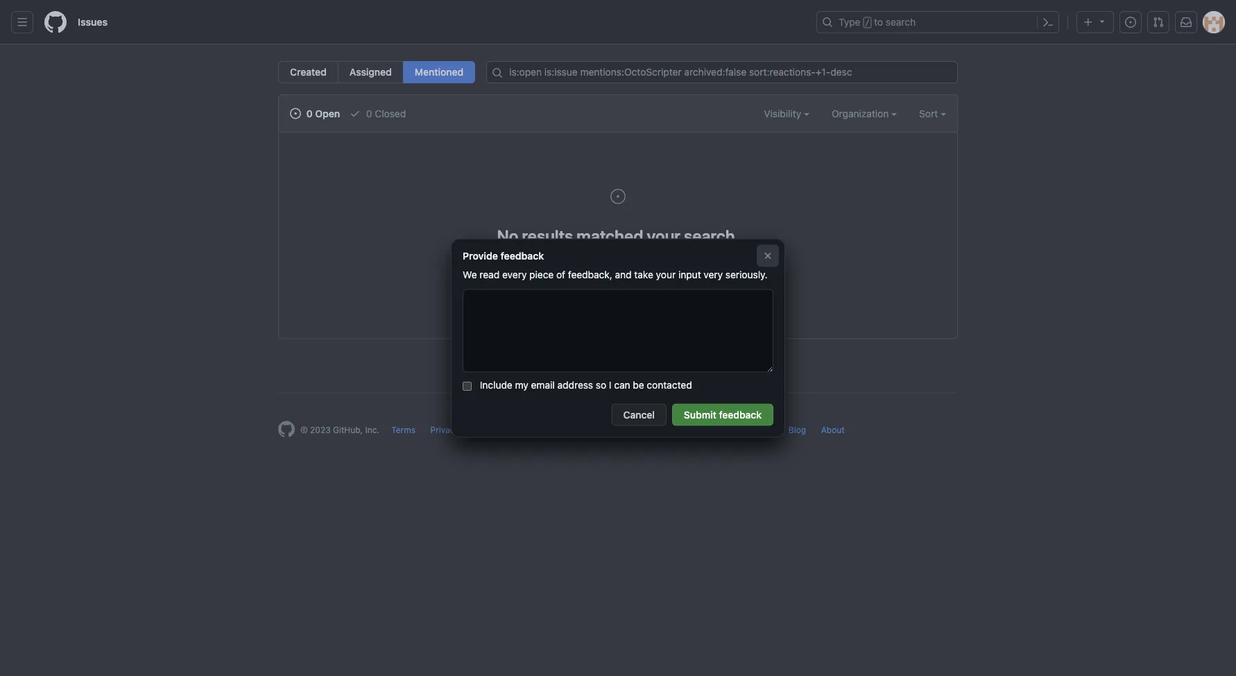 Task type: vqa. For each thing, say whether or not it's contained in the screenshot.
password field
no



Task type: describe. For each thing, give the bounding box(es) containing it.
input
[[679, 269, 702, 280]]

open
[[315, 108, 340, 119]]

every
[[503, 269, 527, 280]]

submit feedback button
[[673, 404, 774, 426]]

cancel
[[624, 409, 655, 420]]

you could search all of github or try an advanced search .
[[474, 261, 763, 274]]

take
[[635, 269, 654, 280]]

check image
[[350, 108, 361, 119]]

no
[[497, 226, 519, 245]]

training link
[[743, 425, 774, 435]]

include my email address so i can be contacted
[[480, 379, 693, 391]]

0 closed
[[364, 108, 406, 119]]

your inside provide feedback dialog
[[656, 269, 676, 280]]

an
[[659, 261, 671, 274]]

we read every piece of feedback, and take your input very seriously.
[[463, 269, 768, 280]]

assigned link
[[338, 61, 404, 83]]

i
[[609, 379, 612, 391]]

submit feedback
[[684, 409, 762, 420]]

submit
[[684, 409, 717, 420]]

sort
[[920, 108, 939, 119]]

assigned
[[350, 66, 392, 78]]

.
[[759, 261, 763, 274]]

command palette image
[[1043, 17, 1054, 28]]

contact github link
[[597, 425, 658, 435]]

can
[[615, 379, 631, 391]]

you
[[474, 261, 493, 274]]

2 horizontal spatial search
[[886, 16, 916, 28]]

0 closed link
[[350, 106, 406, 121]]

contact
[[597, 425, 628, 435]]

address
[[558, 379, 594, 391]]

terms link
[[392, 425, 416, 435]]

feedback,
[[568, 269, 613, 280]]

blog
[[789, 425, 807, 435]]

type / to search
[[839, 16, 916, 28]]

results
[[522, 226, 573, 245]]

github,
[[333, 425, 363, 435]]

close image
[[763, 250, 774, 261]]

2023
[[310, 425, 331, 435]]

so
[[596, 379, 607, 391]]

api link
[[715, 425, 728, 435]]

feedback for provide feedback
[[501, 250, 544, 262]]

0 vertical spatial github
[[591, 261, 626, 274]]

feedback for submit feedback
[[719, 409, 762, 420]]

1 vertical spatial issue opened image
[[610, 188, 627, 205]]

issue opened image
[[290, 108, 301, 119]]

closed
[[375, 108, 406, 119]]

about
[[822, 425, 845, 435]]

seriously.
[[726, 269, 768, 280]]

api
[[715, 425, 728, 435]]

pricing link
[[673, 425, 700, 435]]

none text field inside provide feedback dialog
[[463, 289, 774, 372]]

organization
[[832, 108, 892, 119]]

pricing
[[673, 425, 700, 435]]



Task type: locate. For each thing, give the bounding box(es) containing it.
footer
[[267, 393, 970, 472]]

feedback up the training link
[[719, 409, 762, 420]]

of
[[577, 261, 588, 274], [557, 269, 566, 280]]

of inside provide feedback dialog
[[557, 269, 566, 280]]

1 horizontal spatial feedback
[[719, 409, 762, 420]]

0 horizontal spatial issue opened image
[[610, 188, 627, 205]]

of right 'all'
[[577, 261, 588, 274]]

0 right check icon
[[366, 108, 372, 119]]

triangle down image
[[1097, 16, 1109, 27]]

0 horizontal spatial of
[[557, 269, 566, 280]]

0 open
[[304, 108, 340, 119]]

1 vertical spatial your
[[656, 269, 676, 280]]

all
[[563, 261, 575, 274]]

0 vertical spatial feedback
[[501, 250, 544, 262]]

of right piece
[[557, 269, 566, 280]]

1 vertical spatial feedback
[[719, 409, 762, 420]]

issues
[[78, 16, 108, 28]]

matched
[[577, 226, 644, 245]]

0 for open
[[307, 108, 313, 119]]

your right try
[[656, 269, 676, 280]]

0 for closed
[[366, 108, 372, 119]]

training
[[743, 425, 774, 435]]

issue opened image left git pull request image
[[1126, 17, 1137, 28]]

0 right issue opened image
[[307, 108, 313, 119]]

to
[[875, 16, 884, 28]]

privacy link
[[431, 425, 459, 435]]

homepage image
[[44, 11, 67, 33]]

provide feedback dialog
[[452, 239, 785, 437]]

try
[[642, 261, 656, 274]]

issue opened image up no results matched your search.
[[610, 188, 627, 205]]

type
[[839, 16, 861, 28]]

be
[[633, 379, 645, 391]]

terms
[[392, 425, 416, 435]]

1 horizontal spatial 0
[[366, 108, 372, 119]]

0 vertical spatial issue opened image
[[1126, 17, 1137, 28]]

sort button
[[920, 106, 947, 121]]

github inside footer
[[630, 425, 658, 435]]

1 horizontal spatial search
[[726, 261, 759, 274]]

contacted
[[647, 379, 693, 391]]

None text field
[[463, 289, 774, 372]]

0 horizontal spatial feedback
[[501, 250, 544, 262]]

Issues search field
[[487, 61, 959, 83]]

homepage image
[[278, 421, 295, 438]]

0 horizontal spatial search
[[527, 261, 561, 274]]

issue opened image
[[1126, 17, 1137, 28], [610, 188, 627, 205]]

0
[[307, 108, 313, 119], [366, 108, 372, 119]]

or
[[629, 261, 639, 274]]

plus image
[[1084, 17, 1095, 28]]

1 horizontal spatial issue opened image
[[1126, 17, 1137, 28]]

notifications image
[[1181, 17, 1193, 28]]

0 vertical spatial your
[[647, 226, 681, 245]]

feedback up every
[[501, 250, 544, 262]]

privacy
[[431, 425, 459, 435]]

provide
[[463, 250, 498, 262]]

provide feedback
[[463, 250, 544, 262]]

issues element
[[278, 61, 476, 83]]

git pull request image
[[1154, 17, 1165, 28]]

advanced
[[674, 261, 723, 274]]

footer containing © 2023 github, inc.
[[267, 393, 970, 472]]

of for all
[[577, 261, 588, 274]]

no results matched your search.
[[497, 226, 740, 245]]

1 vertical spatial github
[[630, 425, 658, 435]]

your
[[647, 226, 681, 245], [656, 269, 676, 280]]

cancel button
[[612, 404, 667, 426]]

©
[[301, 425, 308, 435]]

organization button
[[832, 106, 898, 121]]

blog link
[[789, 425, 807, 435]]

and
[[615, 269, 632, 280]]

Search all issues text field
[[487, 61, 959, 83]]

0 horizontal spatial 0
[[307, 108, 313, 119]]

Include my email address so I can be contacted checkbox
[[463, 382, 472, 391]]

search left 'all'
[[527, 261, 561, 274]]

email
[[531, 379, 555, 391]]

visibility
[[764, 108, 805, 119]]

1 horizontal spatial github
[[630, 425, 658, 435]]

created
[[290, 66, 327, 78]]

your up an
[[647, 226, 681, 245]]

we
[[463, 269, 477, 280]]

piece
[[530, 269, 554, 280]]

search
[[886, 16, 916, 28], [527, 261, 561, 274], [726, 261, 759, 274]]

of for piece
[[557, 269, 566, 280]]

0 open link
[[290, 106, 340, 121]]

© 2023 github, inc.
[[301, 425, 380, 435]]

inc.
[[365, 425, 380, 435]]

feedback
[[501, 250, 544, 262], [719, 409, 762, 420]]

about link
[[822, 425, 845, 435]]

github
[[591, 261, 626, 274], [630, 425, 658, 435]]

1 horizontal spatial of
[[577, 261, 588, 274]]

all of github link
[[563, 261, 626, 274]]

advanced search link
[[674, 261, 759, 274]]

search.
[[684, 226, 740, 245]]

very
[[704, 269, 723, 280]]

visibility button
[[764, 106, 810, 121]]

/
[[865, 18, 870, 28]]

search left close image
[[726, 261, 759, 274]]

include
[[480, 379, 513, 391]]

read
[[480, 269, 500, 280]]

0 horizontal spatial github
[[591, 261, 626, 274]]

search right to
[[886, 16, 916, 28]]

1 0 from the left
[[307, 108, 313, 119]]

2 0 from the left
[[366, 108, 372, 119]]

could
[[496, 261, 524, 274]]

my
[[515, 379, 529, 391]]

contact github
[[597, 425, 658, 435]]

created link
[[278, 61, 339, 83]]

feedback inside submit feedback button
[[719, 409, 762, 420]]

search image
[[492, 67, 503, 78]]



